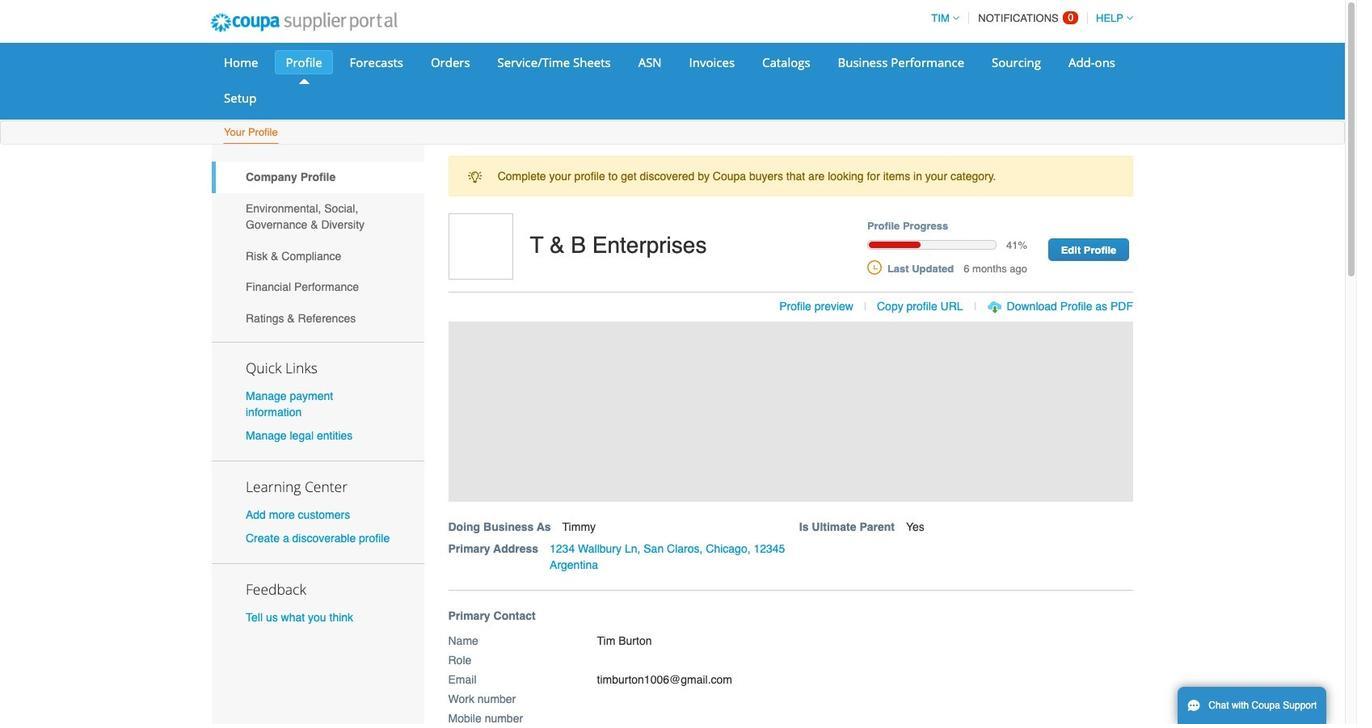 Task type: locate. For each thing, give the bounding box(es) containing it.
alert
[[448, 156, 1133, 197]]

banner
[[443, 214, 1150, 591]]

navigation
[[924, 2, 1133, 34]]

background image
[[448, 321, 1133, 502]]



Task type: vqa. For each thing, say whether or not it's contained in the screenshot.
Search image
no



Task type: describe. For each thing, give the bounding box(es) containing it.
t & b enterprises image
[[448, 214, 513, 280]]

coupa supplier portal image
[[200, 2, 408, 43]]



